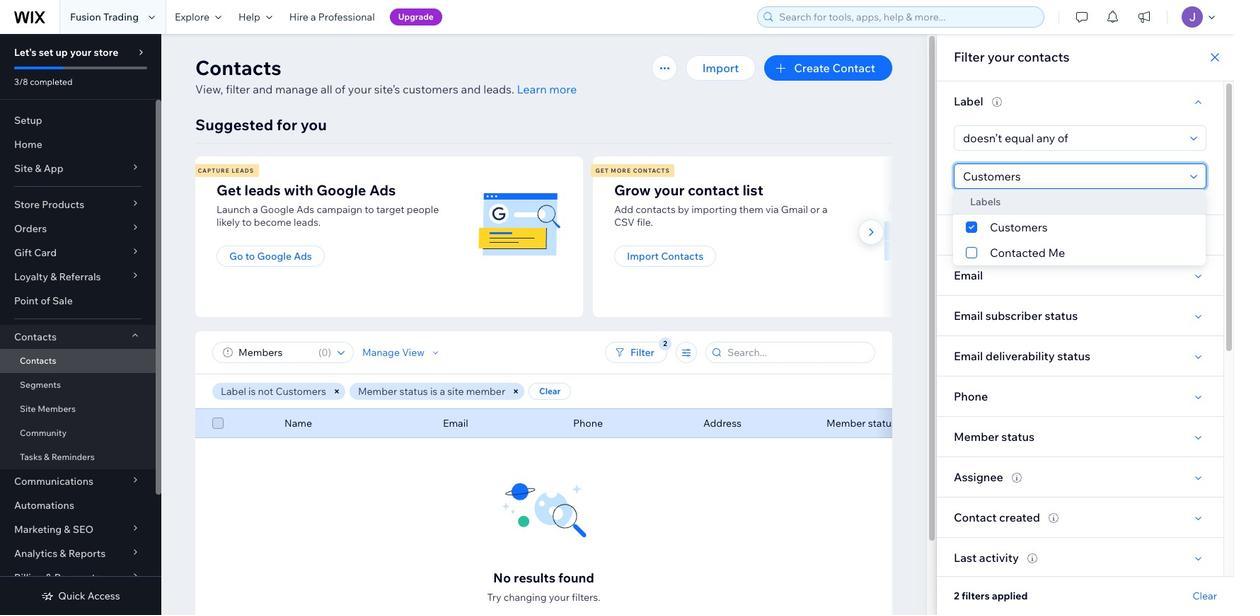 Task type: vqa. For each thing, say whether or not it's contained in the screenshot.
Is
yes



Task type: describe. For each thing, give the bounding box(es) containing it.
activity
[[979, 551, 1019, 565]]

point of sale
[[14, 294, 73, 307]]

site members link
[[0, 397, 156, 421]]

filter for filter your contacts
[[954, 49, 985, 65]]

label for label
[[954, 94, 983, 108]]

segment
[[954, 228, 1003, 242]]

assignee
[[954, 470, 1004, 484]]

import for import contacts
[[627, 250, 659, 263]]

go
[[229, 250, 243, 263]]

manage
[[362, 346, 400, 359]]

setup
[[14, 114, 42, 127]]

automations
[[14, 499, 74, 512]]

Search... field
[[723, 343, 871, 362]]

import contacts
[[627, 250, 704, 263]]

your inside contacts view, filter and manage all of your site's customers and leads. learn more
[[348, 82, 372, 96]]

launch
[[217, 203, 250, 216]]

address
[[704, 417, 742, 430]]

completed
[[30, 76, 73, 87]]

products
[[42, 198, 84, 211]]

learn more button
[[517, 81, 577, 98]]

site for site members
[[20, 403, 36, 414]]

explore
[[175, 11, 209, 23]]

view
[[402, 346, 425, 359]]

upgrade button
[[390, 8, 442, 25]]

contacts
[[633, 167, 670, 174]]

community link
[[0, 421, 156, 445]]

a right hire
[[311, 11, 316, 23]]

gift
[[14, 246, 32, 259]]

& for loyalty
[[50, 270, 57, 283]]

analytics & reports button
[[0, 541, 156, 566]]

get leads with google ads launch a google ads campaign to target people likely to become leads.
[[217, 181, 439, 229]]

loyalty & referrals button
[[0, 265, 156, 289]]

& for tasks
[[44, 452, 50, 462]]

grow
[[614, 181, 651, 199]]

communications button
[[0, 469, 156, 493]]

get
[[217, 181, 241, 199]]

contacted me
[[990, 246, 1065, 260]]

site
[[447, 385, 464, 398]]

2 is from the left
[[430, 385, 438, 398]]

1 horizontal spatial member
[[827, 417, 866, 430]]

get more contacts
[[596, 167, 670, 174]]

go to google ads button
[[217, 246, 325, 267]]

store
[[14, 198, 40, 211]]

a inside get leads with google ads launch a google ads campaign to target people likely to become leads.
[[253, 203, 258, 216]]

email left subscriber
[[954, 309, 983, 323]]

quick access button
[[41, 590, 120, 602]]

email down segment
[[954, 268, 983, 282]]

leads
[[244, 181, 281, 199]]

people
[[407, 203, 439, 216]]

& for billing
[[45, 571, 52, 584]]

loyalty & referrals
[[14, 270, 101, 283]]

1 is from the left
[[248, 385, 256, 398]]

setup link
[[0, 108, 156, 132]]

& for analytics
[[60, 547, 66, 560]]

filter your contacts
[[954, 49, 1070, 65]]

email deliverability status
[[954, 349, 1091, 363]]

via
[[766, 203, 779, 216]]

subscriber
[[986, 309, 1042, 323]]

3/8 completed
[[14, 76, 73, 87]]

filter button
[[605, 342, 667, 363]]

import button
[[686, 55, 756, 81]]

manage view
[[362, 346, 425, 359]]

leads. inside get leads with google ads launch a google ads campaign to target people likely to become leads.
[[294, 216, 321, 229]]

payments
[[54, 571, 100, 584]]

contacts inside button
[[661, 250, 704, 263]]

filter for filter
[[631, 346, 655, 359]]

members
[[38, 403, 76, 414]]

likely
[[217, 216, 240, 229]]

contacts up segments
[[20, 355, 56, 366]]

create contact button
[[765, 55, 893, 81]]

tasks & reminders
[[20, 452, 95, 462]]

2 and from the left
[[461, 82, 481, 96]]

2
[[954, 590, 960, 602]]

more
[[611, 167, 631, 174]]

billing & payments button
[[0, 566, 156, 590]]

1 vertical spatial google
[[260, 203, 294, 216]]

of inside sidebar element
[[41, 294, 50, 307]]

1 and from the left
[[253, 82, 273, 96]]

labels
[[970, 195, 1001, 208]]

import contacts button
[[614, 246, 716, 267]]

trading
[[103, 11, 139, 23]]

for
[[277, 115, 297, 134]]

me
[[1049, 246, 1065, 260]]

hire a professional link
[[281, 0, 383, 34]]

site's
[[374, 82, 400, 96]]

more
[[549, 82, 577, 96]]

reports
[[68, 547, 106, 560]]

deliverability
[[986, 349, 1055, 363]]

help button
[[230, 0, 281, 34]]

customers inside customers option
[[990, 220, 1048, 234]]

label for label is not customers
[[221, 385, 246, 398]]

up
[[56, 46, 68, 59]]

capture leads
[[198, 167, 254, 174]]

importing
[[692, 203, 737, 216]]

seo
[[73, 523, 94, 536]]

contacts inside contacts view, filter and manage all of your site's customers and leads. learn more
[[195, 55, 282, 80]]

automations link
[[0, 493, 156, 517]]

communications
[[14, 475, 93, 488]]

campaign
[[317, 203, 362, 216]]

0 vertical spatial clear button
[[529, 383, 571, 400]]

site & app
[[14, 162, 63, 175]]

site members
[[20, 403, 76, 414]]

1 horizontal spatial contacts
[[1018, 49, 1070, 65]]

upgrade
[[398, 11, 434, 22]]

to left the target
[[365, 203, 374, 216]]

& for marketing
[[64, 523, 70, 536]]

found
[[558, 570, 594, 586]]

)
[[328, 346, 331, 359]]

clear for the bottom clear button
[[1193, 590, 1217, 602]]

referrals
[[59, 270, 101, 283]]

to inside button
[[245, 250, 255, 263]]

target
[[376, 203, 405, 216]]

name
[[285, 417, 312, 430]]

your inside no results found try changing your filters.
[[549, 591, 570, 604]]

home
[[14, 138, 42, 151]]

quick access
[[58, 590, 120, 602]]

all
[[321, 82, 332, 96]]

point
[[14, 294, 38, 307]]



Task type: locate. For each thing, give the bounding box(es) containing it.
store products
[[14, 198, 84, 211]]

let's set up your store
[[14, 46, 118, 59]]

& left app
[[35, 162, 41, 175]]

import for import
[[703, 61, 739, 75]]

no
[[493, 570, 511, 586]]

2 vertical spatial ads
[[294, 250, 312, 263]]

0 vertical spatial of
[[335, 82, 346, 96]]

suggested for you
[[195, 115, 327, 134]]

contacts inside grow your contact list add contacts by importing them via gmail or a csv file.
[[636, 203, 676, 216]]

your inside sidebar element
[[70, 46, 92, 59]]

labels option
[[953, 189, 1206, 214]]

0 vertical spatial clear
[[539, 386, 561, 396]]

clear button
[[529, 383, 571, 400], [1193, 590, 1217, 602]]

0 horizontal spatial member
[[358, 385, 397, 398]]

1 vertical spatial filter
[[631, 346, 655, 359]]

a
[[311, 11, 316, 23], [253, 203, 258, 216], [822, 203, 828, 216], [440, 385, 445, 398]]

member
[[466, 385, 506, 398]]

1 vertical spatial customers
[[276, 385, 326, 398]]

to right the likely
[[242, 216, 252, 229]]

help
[[239, 11, 260, 23]]

google inside button
[[257, 250, 292, 263]]

them
[[739, 203, 764, 216]]

tasks & reminders link
[[0, 445, 156, 469]]

0 horizontal spatial import
[[627, 250, 659, 263]]

segments
[[20, 379, 61, 390]]

0 horizontal spatial customers
[[276, 385, 326, 398]]

site inside popup button
[[14, 162, 33, 175]]

& right loyalty
[[50, 270, 57, 283]]

contacts view, filter and manage all of your site's customers and leads. learn more
[[195, 55, 577, 96]]

0 horizontal spatial filter
[[631, 346, 655, 359]]

gift card button
[[0, 241, 156, 265]]

ads inside button
[[294, 250, 312, 263]]

2 filters applied
[[954, 590, 1028, 602]]

analytics & reports
[[14, 547, 106, 560]]

0 vertical spatial leads.
[[484, 82, 514, 96]]

0 horizontal spatial phone
[[573, 417, 603, 430]]

filter
[[226, 82, 250, 96]]

(
[[318, 346, 322, 359]]

list containing get leads with google ads
[[193, 156, 987, 317]]

contact down assignee
[[954, 510, 997, 524]]

0 vertical spatial google
[[317, 181, 366, 199]]

leads
[[232, 167, 254, 174]]

1 horizontal spatial import
[[703, 61, 739, 75]]

store products button
[[0, 193, 156, 217]]

learn
[[517, 82, 547, 96]]

to right go
[[245, 250, 255, 263]]

contacts
[[1018, 49, 1070, 65], [636, 203, 676, 216]]

Contacted Me checkbox
[[953, 240, 1206, 265]]

orders
[[14, 222, 47, 235]]

ads up the target
[[369, 181, 396, 199]]

1 horizontal spatial member status
[[954, 430, 1035, 444]]

view,
[[195, 82, 223, 96]]

1 vertical spatial contacts
[[636, 203, 676, 216]]

of left sale
[[41, 294, 50, 307]]

1 horizontal spatial contact
[[954, 510, 997, 524]]

& inside dropdown button
[[50, 270, 57, 283]]

email left the deliverability
[[954, 349, 983, 363]]

your
[[70, 46, 92, 59], [988, 49, 1015, 65], [348, 82, 372, 96], [654, 181, 685, 199], [549, 591, 570, 604]]

contact
[[688, 181, 740, 199]]

0 horizontal spatial contacts
[[636, 203, 676, 216]]

2 vertical spatial google
[[257, 250, 292, 263]]

0 horizontal spatial clear button
[[529, 383, 571, 400]]

of right all
[[335, 82, 346, 96]]

1 vertical spatial clear button
[[1193, 590, 1217, 602]]

contact inside button
[[833, 61, 876, 75]]

1 vertical spatial label
[[221, 385, 246, 398]]

0 horizontal spatial is
[[248, 385, 256, 398]]

leads. left learn
[[484, 82, 514, 96]]

0 horizontal spatial leads.
[[294, 216, 321, 229]]

your inside grow your contact list add contacts by importing them via gmail or a csv file.
[[654, 181, 685, 199]]

loyalty
[[14, 270, 48, 283]]

Search for tools, apps, help & more... field
[[775, 7, 1040, 27]]

contacts inside 'dropdown button'
[[14, 331, 57, 343]]

1 horizontal spatial and
[[461, 82, 481, 96]]

1 horizontal spatial filter
[[954, 49, 985, 65]]

clear for topmost clear button
[[539, 386, 561, 396]]

0 vertical spatial import
[[703, 61, 739, 75]]

leads. inside contacts view, filter and manage all of your site's customers and leads. learn more
[[484, 82, 514, 96]]

email
[[954, 268, 983, 282], [954, 309, 983, 323], [954, 349, 983, 363], [443, 417, 468, 430]]

reminders
[[51, 452, 95, 462]]

not
[[258, 385, 273, 398]]

& inside "popup button"
[[60, 547, 66, 560]]

is left not
[[248, 385, 256, 398]]

customers up contacted
[[990, 220, 1048, 234]]

Select labels field
[[959, 164, 1186, 188]]

try
[[487, 591, 502, 604]]

0 horizontal spatial clear
[[539, 386, 561, 396]]

filters
[[962, 590, 990, 602]]

0 vertical spatial customers
[[990, 220, 1048, 234]]

0 horizontal spatial of
[[41, 294, 50, 307]]

csv
[[614, 216, 635, 229]]

of inside contacts view, filter and manage all of your site's customers and leads. learn more
[[335, 82, 346, 96]]

is left "site"
[[430, 385, 438, 398]]

a down leads
[[253, 203, 258, 216]]

site down segments
[[20, 403, 36, 414]]

0 vertical spatial site
[[14, 162, 33, 175]]

1 horizontal spatial of
[[335, 82, 346, 96]]

create contact
[[794, 61, 876, 75]]

1 horizontal spatial is
[[430, 385, 438, 398]]

0 vertical spatial phone
[[954, 389, 988, 403]]

ads down with
[[297, 203, 314, 216]]

email down "site"
[[443, 417, 468, 430]]

3/8
[[14, 76, 28, 87]]

contacts down the by at the right of the page
[[661, 250, 704, 263]]

0 horizontal spatial label
[[221, 385, 246, 398]]

to
[[365, 203, 374, 216], [242, 216, 252, 229], [245, 250, 255, 263]]

manage view button
[[362, 346, 442, 359]]

1 vertical spatial of
[[41, 294, 50, 307]]

leads. down with
[[294, 216, 321, 229]]

contact
[[833, 61, 876, 75], [954, 510, 997, 524]]

Unsaved view field
[[234, 343, 314, 362]]

0 vertical spatial contacts
[[1018, 49, 1070, 65]]

& for site
[[35, 162, 41, 175]]

1 horizontal spatial clear button
[[1193, 590, 1217, 602]]

clear inside button
[[539, 386, 561, 396]]

1 vertical spatial clear
[[1193, 590, 1217, 602]]

0 horizontal spatial contact
[[833, 61, 876, 75]]

home link
[[0, 132, 156, 156]]

1 vertical spatial ads
[[297, 203, 314, 216]]

1 vertical spatial phone
[[573, 417, 603, 430]]

contacted
[[990, 246, 1046, 260]]

clear
[[539, 386, 561, 396], [1193, 590, 1217, 602]]

& right billing
[[45, 571, 52, 584]]

&
[[35, 162, 41, 175], [50, 270, 57, 283], [44, 452, 50, 462], [64, 523, 70, 536], [60, 547, 66, 560], [45, 571, 52, 584]]

contact created
[[954, 510, 1040, 524]]

0 vertical spatial ads
[[369, 181, 396, 199]]

tasks
[[20, 452, 42, 462]]

list
[[743, 181, 764, 199]]

google down become at the left
[[257, 250, 292, 263]]

you
[[301, 115, 327, 134]]

sidebar element
[[0, 34, 161, 615]]

a left "site"
[[440, 385, 445, 398]]

label is not customers
[[221, 385, 326, 398]]

Customers checkbox
[[953, 214, 1206, 240]]

1 horizontal spatial label
[[954, 94, 983, 108]]

0 vertical spatial filter
[[954, 49, 985, 65]]

a right or
[[822, 203, 828, 216]]

contact right create
[[833, 61, 876, 75]]

0 horizontal spatial and
[[253, 82, 273, 96]]

hire a professional
[[289, 11, 375, 23]]

let's
[[14, 46, 37, 59]]

google up campaign
[[317, 181, 366, 199]]

site for site & app
[[14, 162, 33, 175]]

filter
[[954, 49, 985, 65], [631, 346, 655, 359]]

list
[[193, 156, 987, 317]]

create
[[794, 61, 830, 75]]

1 vertical spatial leads.
[[294, 216, 321, 229]]

0 vertical spatial contact
[[833, 61, 876, 75]]

contacts up filter
[[195, 55, 282, 80]]

billing
[[14, 571, 43, 584]]

Select an option field
[[959, 126, 1186, 150]]

google
[[317, 181, 366, 199], [260, 203, 294, 216], [257, 250, 292, 263]]

1 horizontal spatial clear
[[1193, 590, 1217, 602]]

site down home
[[14, 162, 33, 175]]

& left seo
[[64, 523, 70, 536]]

1 vertical spatial contact
[[954, 510, 997, 524]]

with
[[284, 181, 313, 199]]

suggested
[[195, 115, 273, 134]]

analytics
[[14, 547, 57, 560]]

1 vertical spatial site
[[20, 403, 36, 414]]

& right tasks
[[44, 452, 50, 462]]

created
[[999, 510, 1040, 524]]

google down leads
[[260, 203, 294, 216]]

label left not
[[221, 385, 246, 398]]

gift card
[[14, 246, 57, 259]]

label down filter your contacts
[[954, 94, 983, 108]]

list box
[[953, 189, 1206, 265]]

1 horizontal spatial leads.
[[484, 82, 514, 96]]

filter inside button
[[631, 346, 655, 359]]

a inside grow your contact list add contacts by importing them via gmail or a csv file.
[[822, 203, 828, 216]]

and right customers
[[461, 82, 481, 96]]

( 0 )
[[318, 346, 331, 359]]

contacts down point of sale
[[14, 331, 57, 343]]

quick
[[58, 590, 85, 602]]

1 horizontal spatial customers
[[990, 220, 1048, 234]]

1 vertical spatial import
[[627, 250, 659, 263]]

0 horizontal spatial member status
[[827, 417, 897, 430]]

customers
[[403, 82, 459, 96]]

& left reports
[[60, 547, 66, 560]]

list box containing customers
[[953, 189, 1206, 265]]

ads down get leads with google ads launch a google ads campaign to target people likely to become leads.
[[294, 250, 312, 263]]

card
[[34, 246, 57, 259]]

label
[[954, 94, 983, 108], [221, 385, 246, 398]]

0 vertical spatial label
[[954, 94, 983, 108]]

or
[[810, 203, 820, 216]]

1 horizontal spatial phone
[[954, 389, 988, 403]]

and right filter
[[253, 82, 273, 96]]

orders button
[[0, 217, 156, 241]]

fusion trading
[[70, 11, 139, 23]]

None checkbox
[[212, 415, 224, 432]]

customers up name
[[276, 385, 326, 398]]

site & app button
[[0, 156, 156, 180]]

0
[[322, 346, 328, 359]]

gmail
[[781, 203, 808, 216]]

2 horizontal spatial member
[[954, 430, 999, 444]]

member status is a site member
[[358, 385, 506, 398]]



